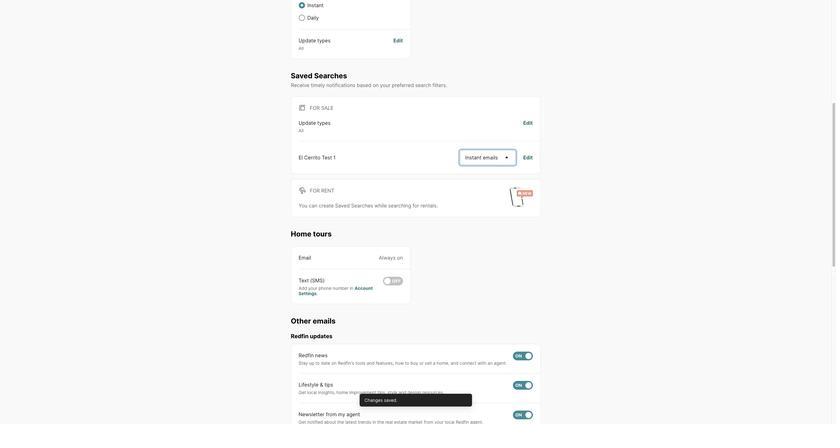 Task type: describe. For each thing, give the bounding box(es) containing it.
text (sms)
[[299, 278, 325, 284]]

Daily radio
[[299, 15, 305, 21]]

other
[[291, 317, 311, 326]]

daily
[[308, 15, 319, 21]]

account settings link
[[299, 286, 373, 297]]

saved.
[[384, 398, 398, 403]]

my
[[338, 412, 345, 418]]

redfin for redfin news stay up to date on redfin's tools and features, how to buy or sell a home, and connect with an agent.
[[299, 353, 314, 359]]

Instant radio
[[299, 2, 305, 8]]

all for middle edit button
[[299, 128, 304, 134]]

rent
[[321, 188, 335, 194]]

all for topmost edit button
[[299, 46, 304, 51]]

lifestyle & tips get local insights, home improvement tips, style and design resources.
[[299, 382, 445, 396]]

for for for rent
[[310, 188, 320, 194]]

with
[[478, 361, 487, 366]]

improvement
[[350, 390, 377, 396]]

from
[[326, 412, 337, 418]]

1 vertical spatial saved
[[335, 203, 350, 209]]

1 vertical spatial edit button
[[524, 119, 533, 134]]

on for &
[[516, 383, 522, 389]]

emails for instant emails
[[483, 155, 498, 161]]

redfin for redfin updates
[[291, 333, 309, 340]]

1 vertical spatial your
[[308, 286, 318, 291]]

add your phone number in
[[299, 286, 355, 291]]

tools
[[356, 361, 366, 366]]

style
[[388, 390, 398, 396]]

up
[[309, 361, 315, 366]]

redfin news stay up to date on redfin's tools and features, how to buy or sell a home, and connect with an agent.
[[299, 353, 507, 366]]

sell
[[425, 361, 432, 366]]

saved inside saved searches receive timely notifications based on your preferred search filters.
[[291, 71, 313, 80]]

you
[[299, 203, 308, 209]]

create
[[319, 203, 334, 209]]

tips,
[[378, 390, 387, 396]]

3 on from the top
[[516, 413, 522, 418]]

update for middle edit button
[[299, 120, 316, 126]]

you can create saved searches while searching for rentals .
[[299, 203, 438, 209]]

features,
[[376, 361, 394, 366]]

how
[[396, 361, 404, 366]]

home,
[[437, 361, 450, 366]]

in
[[350, 286, 354, 291]]

based
[[357, 82, 372, 89]]

stay
[[299, 361, 308, 366]]

add
[[299, 286, 307, 291]]

local
[[307, 390, 317, 396]]

can
[[309, 203, 318, 209]]

insights,
[[318, 390, 336, 396]]

edit for topmost edit button
[[394, 37, 403, 44]]

on for searches
[[373, 82, 379, 89]]

agent.
[[494, 361, 507, 366]]

lifestyle
[[299, 382, 319, 388]]

phone
[[319, 286, 332, 291]]

types for topmost edit button
[[318, 37, 331, 44]]

settings
[[299, 291, 317, 297]]

2 horizontal spatial and
[[451, 361, 459, 366]]

1 to from the left
[[316, 361, 320, 366]]

home
[[291, 230, 312, 239]]

rentals
[[421, 203, 437, 209]]

for
[[413, 203, 420, 209]]

emails for other emails
[[313, 317, 336, 326]]

while
[[375, 203, 387, 209]]

1
[[334, 155, 336, 161]]

for for for sale
[[310, 105, 320, 111]]

redfin updates
[[291, 333, 333, 340]]

el
[[299, 155, 303, 161]]

2 to from the left
[[405, 361, 410, 366]]

text
[[299, 278, 309, 284]]

instant emails
[[466, 155, 498, 161]]

agent
[[347, 412, 360, 418]]

edit for middle edit button
[[524, 120, 533, 126]]

searching
[[389, 203, 412, 209]]

a
[[433, 361, 436, 366]]

date
[[321, 361, 330, 366]]

home tours
[[291, 230, 332, 239]]



Task type: vqa. For each thing, say whether or not it's contained in the screenshot.
Off
yes



Task type: locate. For each thing, give the bounding box(es) containing it.
on for news
[[516, 354, 522, 359]]

0 horizontal spatial on
[[332, 361, 337, 366]]

update types all down daily
[[299, 37, 331, 51]]

redfin
[[291, 333, 309, 340], [299, 353, 314, 359]]

update down for sale
[[299, 120, 316, 126]]

account
[[355, 286, 373, 291]]

design
[[408, 390, 422, 396]]

0 horizontal spatial searches
[[314, 71, 347, 80]]

0 vertical spatial saved
[[291, 71, 313, 80]]

2 vertical spatial edit
[[524, 155, 533, 161]]

your inside saved searches receive timely notifications based on your preferred search filters.
[[380, 82, 391, 89]]

connect
[[460, 361, 477, 366]]

edit button
[[394, 37, 403, 51], [524, 119, 533, 134], [524, 154, 533, 161]]

update
[[299, 37, 316, 44], [299, 120, 316, 126]]

redfin's
[[338, 361, 355, 366]]

1 on from the top
[[516, 354, 522, 359]]

always on
[[379, 255, 403, 261]]

get
[[299, 390, 306, 396]]

all up el
[[299, 128, 304, 134]]

on
[[516, 354, 522, 359], [516, 383, 522, 389], [516, 413, 522, 418]]

number
[[333, 286, 349, 291]]

your
[[380, 82, 391, 89], [308, 286, 318, 291]]

updates
[[310, 333, 333, 340]]

0 vertical spatial instant
[[308, 2, 324, 8]]

update down daily option
[[299, 37, 316, 44]]

instant for instant emails
[[466, 155, 482, 161]]

to right up
[[316, 361, 320, 366]]

2 update types all from the top
[[299, 120, 331, 134]]

0 vertical spatial update types all
[[299, 37, 331, 51]]

0 horizontal spatial your
[[308, 286, 318, 291]]

update types all for middle edit button
[[299, 120, 331, 134]]

on for news
[[332, 361, 337, 366]]

2 horizontal spatial on
[[397, 255, 403, 261]]

and inside lifestyle & tips get local insights, home improvement tips, style and design resources.
[[399, 390, 407, 396]]

0 vertical spatial searches
[[314, 71, 347, 80]]

all
[[299, 46, 304, 51], [299, 128, 304, 134]]

redfin up "stay"
[[299, 353, 314, 359]]

and right style in the left bottom of the page
[[399, 390, 407, 396]]

saved searches receive timely notifications based on your preferred search filters.
[[291, 71, 448, 89]]

.
[[437, 203, 438, 209], [317, 291, 318, 297]]

0 vertical spatial edit
[[394, 37, 403, 44]]

2 types from the top
[[318, 120, 331, 126]]

preferred
[[392, 82, 414, 89]]

1 vertical spatial on
[[516, 383, 522, 389]]

1 vertical spatial on
[[397, 255, 403, 261]]

0 horizontal spatial to
[[316, 361, 320, 366]]

update types all for topmost edit button
[[299, 37, 331, 51]]

1 vertical spatial types
[[318, 120, 331, 126]]

for
[[310, 105, 320, 111], [310, 188, 320, 194]]

searches left while
[[351, 203, 373, 209]]

on right date
[[332, 361, 337, 366]]

. right the for
[[437, 203, 438, 209]]

all down daily option
[[299, 46, 304, 51]]

0 horizontal spatial emails
[[313, 317, 336, 326]]

tips
[[325, 382, 333, 388]]

. down add your phone number in
[[317, 291, 318, 297]]

home
[[337, 390, 348, 396]]

0 vertical spatial emails
[[483, 155, 498, 161]]

on inside saved searches receive timely notifications based on your preferred search filters.
[[373, 82, 379, 89]]

types down daily
[[318, 37, 331, 44]]

changes saved.
[[365, 398, 398, 403]]

2 on from the top
[[516, 383, 522, 389]]

to
[[316, 361, 320, 366], [405, 361, 410, 366]]

tours
[[313, 230, 332, 239]]

search
[[416, 82, 431, 89]]

0 vertical spatial on
[[516, 354, 522, 359]]

buy
[[411, 361, 419, 366]]

changes
[[365, 398, 383, 403]]

1 update from the top
[[299, 37, 316, 44]]

1 types from the top
[[318, 37, 331, 44]]

1 horizontal spatial .
[[437, 203, 438, 209]]

edit
[[394, 37, 403, 44], [524, 120, 533, 126], [524, 155, 533, 161]]

0 vertical spatial types
[[318, 37, 331, 44]]

2 all from the top
[[299, 128, 304, 134]]

resources.
[[423, 390, 445, 396]]

searches up notifications
[[314, 71, 347, 80]]

off
[[392, 279, 401, 284]]

account settings
[[299, 286, 373, 297]]

1 vertical spatial all
[[299, 128, 304, 134]]

0 vertical spatial .
[[437, 203, 438, 209]]

0 vertical spatial for
[[310, 105, 320, 111]]

None checkbox
[[513, 382, 533, 390], [513, 411, 533, 420], [513, 382, 533, 390], [513, 411, 533, 420]]

2 vertical spatial edit button
[[524, 154, 533, 161]]

newsletter from my agent
[[299, 412, 360, 418]]

1 horizontal spatial and
[[399, 390, 407, 396]]

sale
[[321, 105, 334, 111]]

and right home,
[[451, 361, 459, 366]]

email
[[299, 255, 311, 261]]

0 vertical spatial on
[[373, 82, 379, 89]]

2 update from the top
[[299, 120, 316, 126]]

0 horizontal spatial saved
[[291, 71, 313, 80]]

1 all from the top
[[299, 46, 304, 51]]

searches
[[314, 71, 347, 80], [351, 203, 373, 209]]

1 horizontal spatial on
[[373, 82, 379, 89]]

None checkbox
[[383, 277, 403, 286], [513, 352, 533, 361], [383, 277, 403, 286], [513, 352, 533, 361]]

types for middle edit button
[[318, 120, 331, 126]]

0 horizontal spatial .
[[317, 291, 318, 297]]

0 horizontal spatial instant
[[308, 2, 324, 8]]

1 vertical spatial update types all
[[299, 120, 331, 134]]

your up settings
[[308, 286, 318, 291]]

2 vertical spatial on
[[332, 361, 337, 366]]

update for topmost edit button
[[299, 37, 316, 44]]

2 vertical spatial on
[[516, 413, 522, 418]]

types down for sale
[[318, 120, 331, 126]]

other emails
[[291, 317, 336, 326]]

always
[[379, 255, 396, 261]]

1 vertical spatial redfin
[[299, 353, 314, 359]]

for left sale
[[310, 105, 320, 111]]

and
[[367, 361, 375, 366], [451, 361, 459, 366], [399, 390, 407, 396]]

instant for instant
[[308, 2, 324, 8]]

&
[[320, 382, 323, 388]]

0 vertical spatial redfin
[[291, 333, 309, 340]]

for rent
[[310, 188, 335, 194]]

news
[[315, 353, 328, 359]]

on
[[373, 82, 379, 89], [397, 255, 403, 261], [332, 361, 337, 366]]

1 horizontal spatial searches
[[351, 203, 373, 209]]

emails
[[483, 155, 498, 161], [313, 317, 336, 326]]

1 vertical spatial .
[[317, 291, 318, 297]]

1 vertical spatial for
[[310, 188, 320, 194]]

1 vertical spatial searches
[[351, 203, 373, 209]]

on right always
[[397, 255, 403, 261]]

1 horizontal spatial saved
[[335, 203, 350, 209]]

newsletter
[[299, 412, 325, 418]]

2 for from the top
[[310, 188, 320, 194]]

1 vertical spatial instant
[[466, 155, 482, 161]]

to left buy
[[405, 361, 410, 366]]

types
[[318, 37, 331, 44], [318, 120, 331, 126]]

receive
[[291, 82, 310, 89]]

filters.
[[433, 82, 448, 89]]

and right tools at the left bottom of the page
[[367, 361, 375, 366]]

redfin down 'other'
[[291, 333, 309, 340]]

for left rent
[[310, 188, 320, 194]]

cerrito
[[304, 155, 321, 161]]

el cerrito test 1
[[299, 155, 336, 161]]

timely
[[311, 82, 325, 89]]

(sms)
[[310, 278, 325, 284]]

1 for from the top
[[310, 105, 320, 111]]

0 vertical spatial update
[[299, 37, 316, 44]]

saved right create
[[335, 203, 350, 209]]

0 vertical spatial all
[[299, 46, 304, 51]]

1 vertical spatial update
[[299, 120, 316, 126]]

1 horizontal spatial instant
[[466, 155, 482, 161]]

update types all down for sale
[[299, 120, 331, 134]]

redfin inside redfin news stay up to date on redfin's tools and features, how to buy or sell a home, and connect with an agent.
[[299, 353, 314, 359]]

searches inside saved searches receive timely notifications based on your preferred search filters.
[[314, 71, 347, 80]]

test
[[322, 155, 332, 161]]

an
[[488, 361, 493, 366]]

edit for bottom edit button
[[524, 155, 533, 161]]

0 horizontal spatial and
[[367, 361, 375, 366]]

1 update types all from the top
[[299, 37, 331, 51]]

instant
[[308, 2, 324, 8], [466, 155, 482, 161]]

notifications
[[327, 82, 356, 89]]

on right based
[[373, 82, 379, 89]]

1 vertical spatial edit
[[524, 120, 533, 126]]

saved up receive
[[291, 71, 313, 80]]

1 vertical spatial emails
[[313, 317, 336, 326]]

1 horizontal spatial emails
[[483, 155, 498, 161]]

your left "preferred"
[[380, 82, 391, 89]]

1 horizontal spatial your
[[380, 82, 391, 89]]

0 vertical spatial your
[[380, 82, 391, 89]]

1 horizontal spatial to
[[405, 361, 410, 366]]

on inside redfin news stay up to date on redfin's tools and features, how to buy or sell a home, and connect with an agent.
[[332, 361, 337, 366]]

0 vertical spatial edit button
[[394, 37, 403, 51]]

for sale
[[310, 105, 334, 111]]

or
[[420, 361, 424, 366]]



